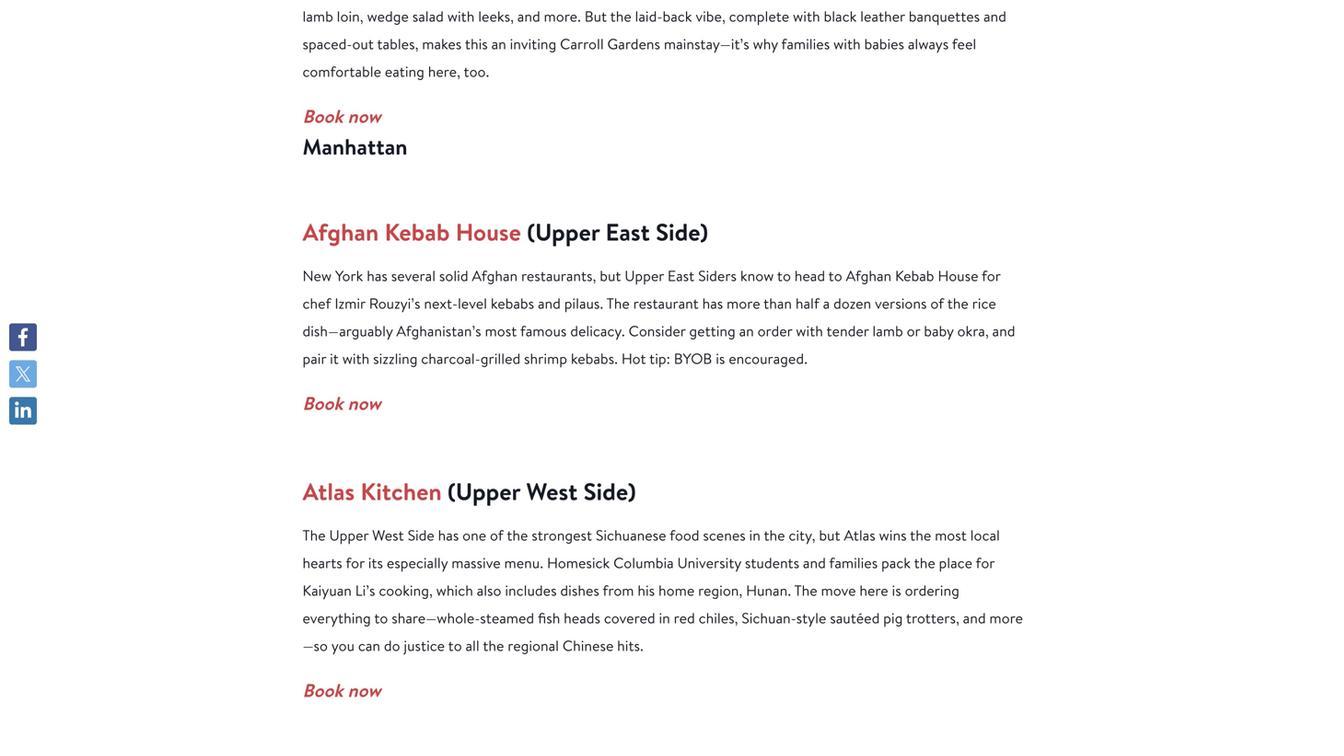 Task type: describe. For each thing, give the bounding box(es) containing it.
or
[[907, 321, 921, 341]]

the right all
[[483, 636, 504, 656]]

covered
[[604, 609, 656, 628]]

place
[[939, 553, 973, 573]]

menu.
[[504, 553, 544, 573]]

which
[[436, 581, 473, 600]]

an
[[739, 321, 754, 341]]

afghan kebab house link
[[303, 216, 521, 249]]

consider
[[629, 321, 686, 341]]

move
[[821, 581, 856, 600]]

pilaus.
[[564, 294, 604, 313]]

know
[[740, 266, 774, 285]]

half
[[796, 294, 820, 313]]

ordering
[[905, 581, 960, 600]]

sautéed
[[830, 609, 880, 628]]

sichuan-
[[742, 609, 796, 628]]

his
[[638, 581, 655, 600]]

regional
[[508, 636, 559, 656]]

and right the trotters,
[[963, 609, 986, 628]]

0 horizontal spatial atlas
[[303, 476, 355, 508]]

1 vertical spatial side)
[[584, 476, 636, 508]]

charcoal-
[[421, 349, 481, 368]]

kebabs
[[491, 294, 534, 313]]

heads
[[564, 609, 601, 628]]

york
[[335, 266, 363, 285]]

a
[[823, 294, 830, 313]]

home
[[659, 581, 695, 600]]

byob
[[674, 349, 712, 368]]

the up ordering
[[914, 553, 936, 573]]

afghan kebab house (upper east side)
[[303, 216, 708, 249]]

west inside the upper west side has one of the strongest sichuanese food scenes in the city, but atlas wins the most local hearts for its especially massive menu. homesick columbia university students and families pack the place for kaiyuan li's cooking, which also includes dishes from his home region, hunan. the move here is ordering everything to share—whole-steamed fish heads covered in red chiles, sichuan-style sautéed pig trotters, and more —so you can do justice to all the regional chinese hits.
[[372, 526, 404, 545]]

0 horizontal spatial afghan
[[303, 216, 379, 249]]

most inside new york has several solid afghan restaurants, but upper east siders know to head to afghan kebab house for chef izmir rouzyi's next-level kebabs and pilaus. the restaurant has more than half a dozen versions of the rice dish—arguably afghanistan's most famous delicacy. consider getting an order with tender lamb or baby okra, and pair it with sizzling charcoal-grilled shrimp kebabs. hot tip: byob is encouraged.
[[485, 321, 517, 341]]

share—whole-
[[392, 609, 480, 628]]

li's
[[355, 581, 375, 600]]

now for 1st book now link from the bottom
[[348, 678, 381, 704]]

pack
[[882, 553, 911, 573]]

dish—arguably
[[303, 321, 393, 341]]

hunan.
[[746, 581, 791, 600]]

fish
[[538, 609, 560, 628]]

can
[[358, 636, 380, 656]]

the inside new york has several solid afghan restaurants, but upper east siders know to head to afghan kebab house for chef izmir rouzyi's next-level kebabs and pilaus. the restaurant has more than half a dozen versions of the rice dish—arguably afghanistan's most famous delicacy. consider getting an order with tender lamb or baby okra, and pair it with sizzling charcoal-grilled shrimp kebabs. hot tip: byob is encouraged.
[[948, 294, 969, 313]]

than
[[764, 294, 792, 313]]

shrimp
[[524, 349, 567, 368]]

justice
[[404, 636, 445, 656]]

homesick
[[547, 553, 610, 573]]

east inside new york has several solid afghan restaurants, but upper east siders know to head to afghan kebab house for chef izmir rouzyi's next-level kebabs and pilaus. the restaurant has more than half a dozen versions of the rice dish—arguably afghanistan's most famous delicacy. consider getting an order with tender lamb or baby okra, and pair it with sizzling charcoal-grilled shrimp kebabs. hot tip: byob is encouraged.
[[668, 266, 695, 285]]

scenes
[[703, 526, 746, 545]]

lamb
[[873, 321, 903, 341]]

getting
[[689, 321, 736, 341]]

afghanistan's
[[396, 321, 481, 341]]

kaiyuan
[[303, 581, 352, 600]]

new york has several solid afghan restaurants, but upper east siders know to head to afghan kebab house for chef izmir rouzyi's next-level kebabs and pilaus. the restaurant has more than half a dozen versions of the rice dish—arguably afghanistan's most famous delicacy. consider getting an order with tender lamb or baby okra, and pair it with sizzling charcoal-grilled shrimp kebabs. hot tip: byob is encouraged.
[[303, 266, 1015, 368]]

food
[[670, 526, 700, 545]]

for left its
[[346, 553, 365, 573]]

is inside new york has several solid afghan restaurants, but upper east siders know to head to afghan kebab house for chef izmir rouzyi's next-level kebabs and pilaus. the restaurant has more than half a dozen versions of the rice dish—arguably afghanistan's most famous delicacy. consider getting an order with tender lamb or baby okra, and pair it with sizzling charcoal-grilled shrimp kebabs. hot tip: byob is encouraged.
[[716, 349, 725, 368]]

manhattan
[[303, 132, 408, 162]]

okra,
[[957, 321, 989, 341]]

chinese
[[563, 636, 614, 656]]

the right wins
[[910, 526, 931, 545]]

the inside new york has several solid afghan restaurants, but upper east siders know to head to afghan kebab house for chef izmir rouzyi's next-level kebabs and pilaus. the restaurant has more than half a dozen versions of the rice dish—arguably afghanistan's most famous delicacy. consider getting an order with tender lamb or baby okra, and pair it with sizzling charcoal-grilled shrimp kebabs. hot tip: byob is encouraged.
[[607, 294, 630, 313]]

includes
[[505, 581, 557, 600]]

style
[[796, 609, 827, 628]]

hearts
[[303, 553, 342, 573]]

grilled
[[481, 349, 521, 368]]

wins
[[879, 526, 907, 545]]

to left all
[[448, 636, 462, 656]]

kebab inside new york has several solid afghan restaurants, but upper east siders know to head to afghan kebab house for chef izmir rouzyi's next-level kebabs and pilaus. the restaurant has more than half a dozen versions of the rice dish—arguably afghanistan's most famous delicacy. consider getting an order with tender lamb or baby okra, and pair it with sizzling charcoal-grilled shrimp kebabs. hot tip: byob is encouraged.
[[895, 266, 935, 285]]

it
[[330, 349, 339, 368]]

sizzling
[[373, 349, 418, 368]]

steamed
[[480, 609, 534, 628]]

families
[[829, 553, 878, 573]]

one
[[463, 526, 486, 545]]

0 horizontal spatial the
[[303, 526, 326, 545]]

cooking,
[[379, 581, 433, 600]]

siders
[[698, 266, 737, 285]]

more inside new york has several solid afghan restaurants, but upper east siders know to head to afghan kebab house for chef izmir rouzyi's next-level kebabs and pilaus. the restaurant has more than half a dozen versions of the rice dish—arguably afghanistan's most famous delicacy. consider getting an order with tender lamb or baby okra, and pair it with sizzling charcoal-grilled shrimp kebabs. hot tip: byob is encouraged.
[[727, 294, 760, 313]]

to left the head
[[777, 266, 791, 285]]

and up famous at the top of page
[[538, 294, 561, 313]]

especially
[[387, 553, 448, 573]]

level
[[458, 294, 487, 313]]

new
[[303, 266, 332, 285]]

city,
[[789, 526, 816, 545]]

2 book now link from the top
[[303, 391, 381, 416]]

solid
[[439, 266, 468, 285]]

of inside new york has several solid afghan restaurants, but upper east siders know to head to afghan kebab house for chef izmir rouzyi's next-level kebabs and pilaus. the restaurant has more than half a dozen versions of the rice dish—arguably afghanistan's most famous delicacy. consider getting an order with tender lamb or baby okra, and pair it with sizzling charcoal-grilled shrimp kebabs. hot tip: byob is encouraged.
[[931, 294, 944, 313]]

book now manhattan
[[303, 104, 408, 162]]

massive
[[452, 553, 501, 573]]

for inside new york has several solid afghan restaurants, but upper east siders know to head to afghan kebab house for chef izmir rouzyi's next-level kebabs and pilaus. the restaurant has more than half a dozen versions of the rice dish—arguably afghanistan's most famous delicacy. consider getting an order with tender lamb or baby okra, and pair it with sizzling charcoal-grilled shrimp kebabs. hot tip: byob is encouraged.
[[982, 266, 1001, 285]]

side
[[408, 526, 435, 545]]

kebabs.
[[571, 349, 618, 368]]

0 horizontal spatial has
[[367, 266, 388, 285]]

its
[[368, 553, 383, 573]]

delicacy.
[[570, 321, 625, 341]]

chiles,
[[699, 609, 738, 628]]

book now for 2nd book now link from the bottom of the page
[[303, 391, 381, 416]]



Task type: vqa. For each thing, say whether or not it's contained in the screenshot.
top "group"
no



Task type: locate. For each thing, give the bounding box(es) containing it.
local
[[971, 526, 1000, 545]]

but right city,
[[819, 526, 841, 545]]

has left one
[[438, 526, 459, 545]]

and
[[538, 294, 561, 313], [993, 321, 1015, 341], [803, 553, 826, 573], [963, 609, 986, 628]]

book now down it
[[303, 391, 381, 416]]

restaurant
[[633, 294, 699, 313]]

rice
[[972, 294, 996, 313]]

atlas up hearts
[[303, 476, 355, 508]]

of up baby
[[931, 294, 944, 313]]

east
[[606, 216, 650, 249], [668, 266, 695, 285]]

0 vertical spatial of
[[931, 294, 944, 313]]

1 horizontal spatial atlas
[[844, 526, 876, 545]]

0 horizontal spatial is
[[716, 349, 725, 368]]

pair
[[303, 349, 326, 368]]

rouzyi's
[[369, 294, 420, 313]]

kebab up versions
[[895, 266, 935, 285]]

3 book from the top
[[303, 678, 343, 704]]

1 vertical spatial of
[[490, 526, 504, 545]]

0 vertical spatial has
[[367, 266, 388, 285]]

in
[[749, 526, 761, 545], [659, 609, 670, 628]]

book now link up "manhattan"
[[303, 104, 381, 129]]

here
[[860, 581, 889, 600]]

has right york
[[367, 266, 388, 285]]

for
[[982, 266, 1001, 285], [346, 553, 365, 573], [976, 553, 995, 573]]

1 horizontal spatial in
[[749, 526, 761, 545]]

1 vertical spatial more
[[990, 609, 1023, 628]]

1 vertical spatial but
[[819, 526, 841, 545]]

linkedin in image
[[14, 402, 32, 420]]

0 vertical spatial book now
[[303, 391, 381, 416]]

1 horizontal spatial side)
[[656, 216, 708, 249]]

1 horizontal spatial east
[[668, 266, 695, 285]]

do
[[384, 636, 400, 656]]

kebab up several
[[385, 216, 450, 249]]

1 horizontal spatial kebab
[[895, 266, 935, 285]]

afghan up kebabs on the top left
[[472, 266, 518, 285]]

afghan up dozen
[[846, 266, 892, 285]]

2 vertical spatial has
[[438, 526, 459, 545]]

famous
[[520, 321, 567, 341]]

the left rice in the right of the page
[[948, 294, 969, 313]]

with down half
[[796, 321, 823, 341]]

0 vertical spatial is
[[716, 349, 725, 368]]

0 vertical spatial atlas
[[303, 476, 355, 508]]

1 horizontal spatial west
[[526, 476, 578, 508]]

head
[[795, 266, 825, 285]]

trotters,
[[906, 609, 960, 628]]

1 horizontal spatial upper
[[625, 266, 664, 285]]

next-
[[424, 294, 458, 313]]

the
[[948, 294, 969, 313], [507, 526, 528, 545], [764, 526, 785, 545], [910, 526, 931, 545], [914, 553, 936, 573], [483, 636, 504, 656]]

students
[[745, 553, 800, 573]]

0 vertical spatial west
[[526, 476, 578, 508]]

0 horizontal spatial most
[[485, 321, 517, 341]]

1 vertical spatial book
[[303, 391, 343, 416]]

most inside the upper west side has one of the strongest sichuanese food scenes in the city, but atlas wins the most local hearts for its especially massive menu. homesick columbia university students and families pack the place for kaiyuan li's cooking, which also includes dishes from his home region, hunan. the move here is ordering everything to share—whole-steamed fish heads covered in red chiles, sichuan-style sautéed pig trotters, and more —so you can do justice to all the regional chinese hits.
[[935, 526, 967, 545]]

also
[[477, 581, 502, 600]]

atlas kitchen link
[[303, 476, 442, 508]]

now down can
[[348, 678, 381, 704]]

kebab
[[385, 216, 450, 249], [895, 266, 935, 285]]

upper
[[625, 266, 664, 285], [329, 526, 369, 545]]

red
[[674, 609, 695, 628]]

1 vertical spatial most
[[935, 526, 967, 545]]

is inside the upper west side has one of the strongest sichuanese food scenes in the city, but atlas wins the most local hearts for its especially massive menu. homesick columbia university students and families pack the place for kaiyuan li's cooking, which also includes dishes from his home region, hunan. the move here is ordering everything to share—whole-steamed fish heads covered in red chiles, sichuan-style sautéed pig trotters, and more —so you can do justice to all the regional chinese hits.
[[892, 581, 902, 600]]

0 vertical spatial upper
[[625, 266, 664, 285]]

more inside the upper west side has one of the strongest sichuanese food scenes in the city, but atlas wins the most local hearts for its especially massive menu. homesick columbia university students and families pack the place for kaiyuan li's cooking, which also includes dishes from his home region, hunan. the move here is ordering everything to share—whole-steamed fish heads covered in red chiles, sichuan-style sautéed pig trotters, and more —so you can do justice to all the regional chinese hits.
[[990, 609, 1023, 628]]

1 vertical spatial has
[[702, 294, 723, 313]]

is right byob
[[716, 349, 725, 368]]

book down —so
[[303, 678, 343, 704]]

to up 'do'
[[374, 609, 388, 628]]

atlas up families
[[844, 526, 876, 545]]

2 horizontal spatial the
[[794, 581, 818, 600]]

in left red
[[659, 609, 670, 628]]

sichuanese
[[596, 526, 666, 545]]

1 horizontal spatial of
[[931, 294, 944, 313]]

1 vertical spatial west
[[372, 526, 404, 545]]

has inside the upper west side has one of the strongest sichuanese food scenes in the city, but atlas wins the most local hearts for its especially massive menu. homesick columbia university students and families pack the place for kaiyuan li's cooking, which also includes dishes from his home region, hunan. the move here is ordering everything to share—whole-steamed fish heads covered in red chiles, sichuan-style sautéed pig trotters, and more —so you can do justice to all the regional chinese hits.
[[438, 526, 459, 545]]

in right scenes
[[749, 526, 761, 545]]

you
[[331, 636, 355, 656]]

upper inside new york has several solid afghan restaurants, but upper east siders know to head to afghan kebab house for chef izmir rouzyi's next-level kebabs and pilaus. the restaurant has more than half a dozen versions of the rice dish—arguably afghanistan's most famous delicacy. consider getting an order with tender lamb or baby okra, and pair it with sizzling charcoal-grilled shrimp kebabs. hot tip: byob is encouraged.
[[625, 266, 664, 285]]

(upper
[[527, 216, 600, 249], [448, 476, 520, 508]]

baby
[[924, 321, 954, 341]]

book inside book now manhattan
[[303, 104, 343, 129]]

atlas inside the upper west side has one of the strongest sichuanese food scenes in the city, but atlas wins the most local hearts for its especially massive menu. homesick columbia university students and families pack the place for kaiyuan li's cooking, which also includes dishes from his home region, hunan. the move here is ordering everything to share—whole-steamed fish heads covered in red chiles, sichuan-style sautéed pig trotters, and more —so you can do justice to all the regional chinese hits.
[[844, 526, 876, 545]]

1 horizontal spatial but
[[819, 526, 841, 545]]

dozen
[[834, 294, 872, 313]]

0 horizontal spatial side)
[[584, 476, 636, 508]]

for down the local
[[976, 553, 995, 573]]

2 horizontal spatial afghan
[[846, 266, 892, 285]]

0 vertical spatial the
[[607, 294, 630, 313]]

of
[[931, 294, 944, 313], [490, 526, 504, 545]]

versions
[[875, 294, 927, 313]]

3 book now link from the top
[[303, 678, 381, 704]]

hits.
[[617, 636, 644, 656]]

1 horizontal spatial house
[[938, 266, 979, 285]]

1 horizontal spatial has
[[438, 526, 459, 545]]

afghan up york
[[303, 216, 379, 249]]

side) up sichuanese
[[584, 476, 636, 508]]

most up grilled
[[485, 321, 517, 341]]

1 horizontal spatial is
[[892, 581, 902, 600]]

1 horizontal spatial the
[[607, 294, 630, 313]]

0 vertical spatial book
[[303, 104, 343, 129]]

west
[[526, 476, 578, 508], [372, 526, 404, 545]]

west up its
[[372, 526, 404, 545]]

0 vertical spatial with
[[796, 321, 823, 341]]

0 horizontal spatial more
[[727, 294, 760, 313]]

has up "getting"
[[702, 294, 723, 313]]

1 vertical spatial book now
[[303, 678, 381, 704]]

1 horizontal spatial more
[[990, 609, 1023, 628]]

0 vertical spatial east
[[606, 216, 650, 249]]

all
[[466, 636, 480, 656]]

the left city,
[[764, 526, 785, 545]]

1 vertical spatial with
[[342, 349, 370, 368]]

0 vertical spatial book now link
[[303, 104, 381, 129]]

pig
[[883, 609, 903, 628]]

the right pilaus.
[[607, 294, 630, 313]]

of right one
[[490, 526, 504, 545]]

upper up restaurant
[[625, 266, 664, 285]]

1 book from the top
[[303, 104, 343, 129]]

0 vertical spatial most
[[485, 321, 517, 341]]

0 horizontal spatial but
[[600, 266, 621, 285]]

0 vertical spatial (upper
[[527, 216, 600, 249]]

now up "manhattan"
[[348, 104, 381, 129]]

to right the head
[[829, 266, 843, 285]]

but inside the upper west side has one of the strongest sichuanese food scenes in the city, but atlas wins the most local hearts for its especially massive menu. homesick columbia university students and families pack the place for kaiyuan li's cooking, which also includes dishes from his home region, hunan. the move here is ordering everything to share—whole-steamed fish heads covered in red chiles, sichuan-style sautéed pig trotters, and more —so you can do justice to all the regional chinese hits.
[[819, 526, 841, 545]]

book up "manhattan"
[[303, 104, 343, 129]]

is right the here
[[892, 581, 902, 600]]

but
[[600, 266, 621, 285], [819, 526, 841, 545]]

strongest
[[532, 526, 592, 545]]

0 vertical spatial but
[[600, 266, 621, 285]]

book now down you
[[303, 678, 381, 704]]

2 vertical spatial book now link
[[303, 678, 381, 704]]

order
[[758, 321, 793, 341]]

the up menu.
[[507, 526, 528, 545]]

1 horizontal spatial afghan
[[472, 266, 518, 285]]

several
[[391, 266, 436, 285]]

and right okra, at the right top
[[993, 321, 1015, 341]]

with right it
[[342, 349, 370, 368]]

2 vertical spatial now
[[348, 678, 381, 704]]

3 now from the top
[[348, 678, 381, 704]]

region,
[[698, 581, 743, 600]]

book for 1st book now link from the bottom
[[303, 678, 343, 704]]

0 vertical spatial now
[[348, 104, 381, 129]]

0 vertical spatial side)
[[656, 216, 708, 249]]

1 book now link from the top
[[303, 104, 381, 129]]

house up solid
[[456, 216, 521, 249]]

2 horizontal spatial has
[[702, 294, 723, 313]]

for up rice in the right of the page
[[982, 266, 1001, 285]]

house
[[456, 216, 521, 249], [938, 266, 979, 285]]

0 horizontal spatial of
[[490, 526, 504, 545]]

0 horizontal spatial west
[[372, 526, 404, 545]]

facebook f image
[[14, 328, 32, 347]]

1 vertical spatial book now link
[[303, 391, 381, 416]]

more up an
[[727, 294, 760, 313]]

1 vertical spatial (upper
[[448, 476, 520, 508]]

book down pair
[[303, 391, 343, 416]]

more
[[727, 294, 760, 313], [990, 609, 1023, 628]]

book now link down it
[[303, 391, 381, 416]]

2 book now from the top
[[303, 678, 381, 704]]

kitchen
[[361, 476, 442, 508]]

0 vertical spatial kebab
[[385, 216, 450, 249]]

and down city,
[[803, 553, 826, 573]]

1 book now from the top
[[303, 391, 381, 416]]

(upper up one
[[448, 476, 520, 508]]

upper inside the upper west side has one of the strongest sichuanese food scenes in the city, but atlas wins the most local hearts for its especially massive menu. homesick columbia university students and families pack the place for kaiyuan li's cooking, which also includes dishes from his home region, hunan. the move here is ordering everything to share—whole-steamed fish heads covered in red chiles, sichuan-style sautéed pig trotters, and more —so you can do justice to all the regional chinese hits.
[[329, 526, 369, 545]]

the up style
[[794, 581, 818, 600]]

0 horizontal spatial house
[[456, 216, 521, 249]]

house up rice in the right of the page
[[938, 266, 979, 285]]

most up the place
[[935, 526, 967, 545]]

encouraged.
[[729, 349, 808, 368]]

2 vertical spatial the
[[794, 581, 818, 600]]

1 vertical spatial atlas
[[844, 526, 876, 545]]

dishes
[[560, 581, 600, 600]]

now down sizzling
[[348, 391, 381, 416]]

book now link down you
[[303, 678, 381, 704]]

of inside the upper west side has one of the strongest sichuanese food scenes in the city, but atlas wins the most local hearts for its especially massive menu. homesick columbia university students and families pack the place for kaiyuan li's cooking, which also includes dishes from his home region, hunan. the move here is ordering everything to share—whole-steamed fish heads covered in red chiles, sichuan-style sautéed pig trotters, and more —so you can do justice to all the regional chinese hits.
[[490, 526, 504, 545]]

but inside new york has several solid afghan restaurants, but upper east siders know to head to afghan kebab house for chef izmir rouzyi's next-level kebabs and pilaus. the restaurant has more than half a dozen versions of the rice dish—arguably afghanistan's most famous delicacy. consider getting an order with tender lamb or baby okra, and pair it with sizzling charcoal-grilled shrimp kebabs. hot tip: byob is encouraged.
[[600, 266, 621, 285]]

1 vertical spatial in
[[659, 609, 670, 628]]

book now for 1st book now link from the bottom
[[303, 678, 381, 704]]

from
[[603, 581, 634, 600]]

1 vertical spatial house
[[938, 266, 979, 285]]

1 vertical spatial is
[[892, 581, 902, 600]]

everything
[[303, 609, 371, 628]]

columbia
[[614, 553, 674, 573]]

the upper west side has one of the strongest sichuanese food scenes in the city, but atlas wins the most local hearts for its especially massive menu. homesick columbia university students and families pack the place for kaiyuan li's cooking, which also includes dishes from his home region, hunan. the move here is ordering everything to share—whole-steamed fish heads covered in red chiles, sichuan-style sautéed pig trotters, and more —so you can do justice to all the regional chinese hits.
[[303, 526, 1023, 656]]

but up pilaus.
[[600, 266, 621, 285]]

0 horizontal spatial upper
[[329, 526, 369, 545]]

the up hearts
[[303, 526, 326, 545]]

atlas kitchen (upper west side)
[[303, 476, 636, 508]]

1 now from the top
[[348, 104, 381, 129]]

izmir
[[335, 294, 366, 313]]

0 vertical spatial more
[[727, 294, 760, 313]]

2 vertical spatial book
[[303, 678, 343, 704]]

chef
[[303, 294, 331, 313]]

now inside book now manhattan
[[348, 104, 381, 129]]

west up strongest
[[526, 476, 578, 508]]

1 horizontal spatial most
[[935, 526, 967, 545]]

0 horizontal spatial in
[[659, 609, 670, 628]]

house inside new york has several solid afghan restaurants, but upper east siders know to head to afghan kebab house for chef izmir rouzyi's next-level kebabs and pilaus. the restaurant has more than half a dozen versions of the rice dish—arguably afghanistan's most famous delicacy. consider getting an order with tender lamb or baby okra, and pair it with sizzling charcoal-grilled shrimp kebabs. hot tip: byob is encouraged.
[[938, 266, 979, 285]]

1 horizontal spatial (upper
[[527, 216, 600, 249]]

book for 2nd book now link from the bottom of the page
[[303, 391, 343, 416]]

university
[[677, 553, 741, 573]]

is
[[716, 349, 725, 368], [892, 581, 902, 600]]

0 horizontal spatial kebab
[[385, 216, 450, 249]]

0 vertical spatial house
[[456, 216, 521, 249]]

restaurants,
[[521, 266, 596, 285]]

2 now from the top
[[348, 391, 381, 416]]

0 horizontal spatial east
[[606, 216, 650, 249]]

hot
[[622, 349, 646, 368]]

upper up hearts
[[329, 526, 369, 545]]

0 horizontal spatial with
[[342, 349, 370, 368]]

more right the trotters,
[[990, 609, 1023, 628]]

1 vertical spatial upper
[[329, 526, 369, 545]]

0 horizontal spatial (upper
[[448, 476, 520, 508]]

1 vertical spatial kebab
[[895, 266, 935, 285]]

now
[[348, 104, 381, 129], [348, 391, 381, 416], [348, 678, 381, 704]]

1 vertical spatial east
[[668, 266, 695, 285]]

1 vertical spatial the
[[303, 526, 326, 545]]

side) up siders at the top right
[[656, 216, 708, 249]]

0 vertical spatial in
[[749, 526, 761, 545]]

(upper up restaurants,
[[527, 216, 600, 249]]

book now
[[303, 391, 381, 416], [303, 678, 381, 704]]

most
[[485, 321, 517, 341], [935, 526, 967, 545]]

now for 2nd book now link from the bottom of the page
[[348, 391, 381, 416]]

1 vertical spatial now
[[348, 391, 381, 416]]

2 book from the top
[[303, 391, 343, 416]]

1 horizontal spatial with
[[796, 321, 823, 341]]



